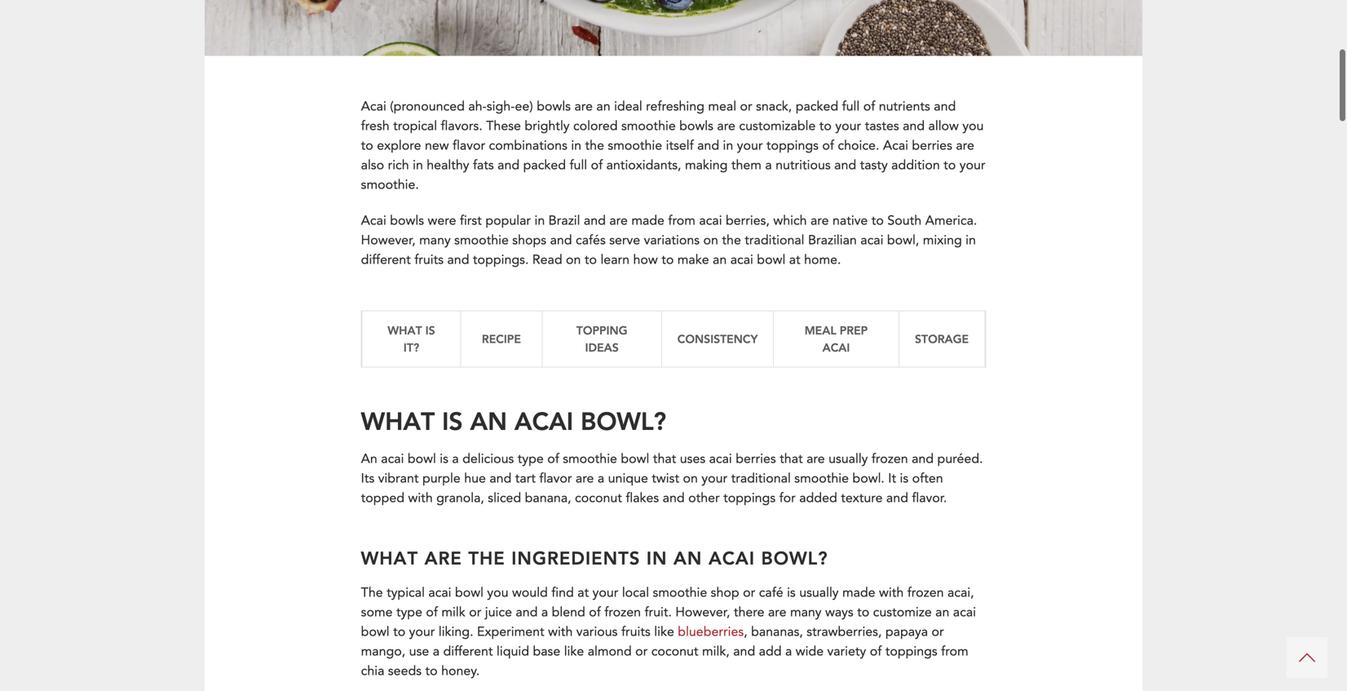 Task type: describe. For each thing, give the bounding box(es) containing it.
brazilian
[[809, 231, 857, 249]]

them
[[732, 156, 762, 174]]

in right rich
[[413, 156, 423, 174]]

berries,
[[726, 212, 770, 230]]

smoothie up unique
[[563, 450, 618, 468]]

banana,
[[525, 489, 572, 507]]

coconut inside , bananas, strawberries, papaya or mango, use a different liquid base like almond or coconut milk, and add a wide variety of toppings from chia seeds to honey.
[[652, 642, 699, 660]]

use
[[409, 642, 429, 660]]

these
[[486, 117, 521, 135]]

wide
[[796, 642, 824, 660]]

and up allow
[[934, 97, 956, 115]]

acai right uses
[[710, 450, 733, 468]]

milk,
[[703, 642, 730, 660]]

and down twist
[[663, 489, 685, 507]]

storage
[[915, 331, 969, 346]]

are
[[425, 546, 462, 569]]

type inside an acai bowl is a delicious type of smoothie bowl that uses acai berries that are usually frozen and puréed. its vibrant purple hue and tart flavor are a unique twist on your traditional smoothie bowl. it is often topped with granola, sliced banana, coconut flakes and other toppings for added texture and flavor.
[[518, 450, 544, 468]]

variety
[[828, 642, 867, 660]]

find
[[552, 584, 574, 602]]

acai for america.
[[361, 212, 387, 230]]

new
[[425, 137, 449, 155]]

are inside the typical acai bowl you would find at your local smoothie shop or café is usually made with frozen acai, some type of milk or juice and a blend of frozen fruit. however, there are many ways to customize an acai bowl to your liking. experiment with various fruits like
[[769, 603, 787, 621]]

chia
[[361, 662, 385, 680]]

and down first
[[448, 251, 470, 269]]

to inside , bananas, strawberries, papaya or mango, use a different liquid base like almond or coconut milk, and add a wide variety of toppings from chia seeds to honey.
[[426, 662, 438, 680]]

a right use
[[433, 642, 440, 660]]

and up sliced
[[490, 469, 512, 487]]

are left unique
[[576, 469, 594, 487]]

make
[[678, 251, 710, 269]]

traditional inside an acai bowl is a delicious type of smoothie bowl that uses acai berries that are usually frozen and puréed. its vibrant purple hue and tart flavor are a unique twist on your traditional smoothie bowl. it is often topped with granola, sliced banana, coconut flakes and other toppings for added texture and flavor.
[[732, 469, 791, 487]]

first
[[460, 212, 482, 230]]

at inside the acai bowls were first popular in brazil and are made from acai berries, which are native to south america. however, many smoothie shops and cafés serve variations on the traditional brazilian acai bowl, mixing in different fruits and toppings. read on to learn how to make an acai bowl at home.
[[790, 251, 801, 269]]

from inside , bananas, strawberries, papaya or mango, use a different liquid base like almond or coconut milk, and add a wide variety of toppings from chia seeds to honey.
[[942, 642, 969, 660]]

allow
[[929, 117, 959, 135]]

america.
[[926, 212, 978, 230]]

bowl down some
[[361, 623, 390, 641]]

tasty
[[860, 156, 888, 174]]

flavor inside an acai bowl is a delicious type of smoothie bowl that uses acai berries that are usually frozen and puréed. its vibrant purple hue and tart flavor are a unique twist on your traditional smoothie bowl. it is often topped with granola, sliced banana, coconut flakes and other toppings for added texture and flavor.
[[540, 469, 572, 487]]

and up cafés
[[584, 212, 606, 230]]

bowl up purple
[[408, 450, 436, 468]]

with inside an acai bowl is a delicious type of smoothie bowl that uses acai berries that are usually frozen and puréed. its vibrant purple hue and tart flavor are a unique twist on your traditional smoothie bowl. it is often topped with granola, sliced banana, coconut flakes and other toppings for added texture and flavor.
[[408, 489, 433, 507]]

nutritious
[[776, 156, 831, 174]]

consistency button
[[662, 310, 774, 367]]

toppings inside , bananas, strawberries, papaya or mango, use a different liquid base like almond or coconut milk, and add a wide variety of toppings from chia seeds to honey.
[[886, 642, 938, 660]]

experiment
[[477, 623, 545, 641]]

1 vertical spatial bowls
[[680, 117, 714, 135]]

fats
[[473, 156, 494, 174]]

2 that from the left
[[780, 450, 803, 468]]

of inside , bananas, strawberries, papaya or mango, use a different liquid base like almond or coconut milk, and add a wide variety of toppings from chia seeds to honey.
[[870, 642, 882, 660]]

seeds
[[388, 662, 422, 680]]

in down colored
[[571, 137, 582, 155]]

flavors.
[[441, 117, 483, 135]]

are up added
[[807, 450, 825, 468]]

and right fats
[[498, 156, 520, 174]]

many inside the acai bowls were first popular in brazil and are made from acai berries, which are native to south america. however, many smoothie shops and cafés serve variations on the traditional brazilian acai bowl, mixing in different fruits and toppings. read on to learn how to make an acai bowl at home.
[[419, 231, 451, 249]]

base
[[533, 642, 561, 660]]

bowl inside the acai bowls were first popular in brazil and are made from acai berries, which are native to south america. however, many smoothie shops and cafés serve variations on the traditional brazilian acai bowl, mixing in different fruits and toppings. read on to learn how to make an acai bowl at home.
[[757, 251, 786, 269]]

or right the papaya
[[932, 623, 945, 641]]

a up purple
[[452, 450, 459, 468]]

bowl,
[[888, 231, 920, 249]]

an inside the typical acai bowl you would find at your local smoothie shop or café is usually made with frozen acai, some type of milk or juice and a blend of frozen fruit. however, there are many ways to customize an acai bowl to your liking. experiment with various fruits like
[[936, 603, 950, 621]]

it
[[889, 469, 897, 487]]

acai up vibrant
[[381, 450, 404, 468]]

to left south
[[872, 212, 884, 230]]

of left choice.
[[823, 137, 835, 155]]

or right almond
[[636, 642, 648, 660]]

café
[[759, 584, 784, 602]]

read
[[533, 251, 563, 269]]

are up brazilian
[[811, 212, 829, 230]]

traditional inside the acai bowls were first popular in brazil and are made from acai berries, which are native to south america. however, many smoothie shops and cafés serve variations on the traditional brazilian acai bowl, mixing in different fruits and toppings. read on to learn how to make an acai bowl at home.
[[745, 231, 805, 249]]

however, inside the acai bowls were first popular in brazil and are made from acai berries, which are native to south america. however, many smoothie shops and cafés serve variations on the traditional brazilian acai bowl, mixing in different fruits and toppings. read on to learn how to make an acai bowl at home.
[[361, 231, 416, 249]]

bowls inside the acai bowls were first popular in brazil and are made from acai berries, which are native to south america. however, many smoothie shops and cafés serve variations on the traditional brazilian acai bowl, mixing in different fruits and toppings. read on to learn how to make an acai bowl at home.
[[390, 212, 424, 230]]

and down brazil
[[550, 231, 572, 249]]

fruits inside the acai bowls were first popular in brazil and are made from acai berries, which are native to south america. however, many smoothie shops and cafés serve variations on the traditional brazilian acai bowl, mixing in different fruits and toppings. read on to learn how to make an acai bowl at home.
[[415, 251, 444, 269]]

and inside the typical acai bowl you would find at your local smoothie shop or café is usually made with frozen acai, some type of milk or juice and a blend of frozen fruit. however, there are many ways to customize an acai bowl to your liking. experiment with various fruits like
[[516, 603, 538, 621]]

strawberries,
[[807, 623, 882, 641]]

what are the ingredients in an acai bowl?
[[361, 546, 829, 569]]

fruits inside the typical acai bowl you would find at your local smoothie shop or café is usually made with frozen acai, some type of milk or juice and a blend of frozen fruit. however, there are many ways to customize an acai bowl to your liking. experiment with various fruits like
[[622, 623, 651, 641]]

mixing
[[923, 231, 963, 249]]

smoothie up antioxidants,
[[608, 137, 663, 155]]

vibrant
[[378, 469, 419, 487]]

ways
[[826, 603, 854, 621]]

to up mango,
[[393, 623, 406, 641]]

other
[[689, 489, 720, 507]]

acai left berries,
[[700, 212, 723, 230]]

2 vertical spatial frozen
[[605, 603, 641, 621]]

toppings inside the acai (pronounced ah-sigh-ee) bowls are an ideal refreshing meal or snack, packed full of nutrients and fresh tropical flavors. these brightly colored smoothie bowls are customizable to your tastes and allow you to explore new flavor combinations in the smoothie itself and in your toppings of choice. acai berries are also rich in healthy fats and packed full of antioxidants, making them a nutritious and tasty addition to your smoothie.
[[767, 137, 819, 155]]

1 vertical spatial acai
[[884, 137, 909, 155]]

is inside what is it?
[[426, 323, 435, 338]]

1 vertical spatial frozen
[[908, 584, 944, 602]]

ah-
[[469, 97, 487, 115]]

1 vertical spatial on
[[566, 251, 581, 269]]

0 horizontal spatial an
[[470, 405, 508, 436]]

on inside an acai bowl is a delicious type of smoothie bowl that uses acai berries that are usually frozen and puréed. its vibrant purple hue and tart flavor are a unique twist on your traditional smoothie bowl. it is often topped with granola, sliced banana, coconut flakes and other toppings for added texture and flavor.
[[683, 469, 698, 487]]

native
[[833, 212, 868, 230]]

of left milk
[[426, 603, 438, 621]]

your up choice.
[[836, 117, 862, 135]]

meal prep acai
[[805, 323, 868, 355]]

delicious
[[463, 450, 514, 468]]

sliced
[[488, 489, 522, 507]]

acai down berries,
[[731, 251, 754, 269]]

is inside the typical acai bowl you would find at your local smoothie shop or café is usually made with frozen acai, some type of milk or juice and a blend of frozen fruit. however, there are many ways to customize an acai bowl to your liking. experiment with various fruits like
[[787, 584, 796, 602]]

acai,
[[948, 584, 975, 602]]

often
[[913, 469, 944, 487]]

2 horizontal spatial with
[[880, 584, 904, 602]]

0 horizontal spatial full
[[570, 156, 588, 174]]

1 vertical spatial an
[[674, 546, 703, 569]]

shop
[[711, 584, 740, 602]]

blend
[[552, 603, 586, 621]]

, bananas, strawberries, papaya or mango, use a different liquid base like almond or coconut milk, and add a wide variety of toppings from chia seeds to honey.
[[361, 623, 969, 680]]

sigh-
[[487, 97, 515, 115]]

purple
[[423, 469, 461, 487]]

how
[[634, 251, 658, 269]]

a left unique
[[598, 469, 605, 487]]

unique
[[608, 469, 649, 487]]

is right it
[[900, 469, 909, 487]]

toppings.
[[473, 251, 529, 269]]

usually inside the typical acai bowl you would find at your local smoothie shop or café is usually made with frozen acai, some type of milk or juice and a blend of frozen fruit. however, there are many ways to customize an acai bowl to your liking. experiment with various fruits like
[[800, 584, 839, 602]]

1 vertical spatial bowl?
[[762, 546, 829, 569]]

tastes
[[865, 117, 900, 135]]

liking.
[[439, 623, 474, 641]]

nutrients
[[879, 97, 931, 115]]

the inside the acai bowls were first popular in brazil and are made from acai berries, which are native to south america. however, many smoothie shops and cafés serve variations on the traditional brazilian acai bowl, mixing in different fruits and toppings. read on to learn how to make an acai bowl at home.
[[722, 231, 742, 249]]

papaya
[[886, 623, 929, 641]]

colored
[[574, 117, 618, 135]]

0 vertical spatial full
[[843, 97, 860, 115]]

1 that from the left
[[653, 450, 677, 468]]

at inside the typical acai bowl you would find at your local smoothie shop or café is usually made with frozen acai, some type of milk or juice and a blend of frozen fruit. however, there are many ways to customize an acai bowl to your liking. experiment with various fruits like
[[578, 584, 589, 602]]

local
[[622, 584, 650, 602]]

making
[[685, 156, 728, 174]]

are down allow
[[957, 137, 975, 155]]

an inside the acai bowls were first popular in brazil and are made from acai berries, which are native to south america. however, many smoothie shops and cafés serve variations on the traditional brazilian acai bowl, mixing in different fruits and toppings. read on to learn how to make an acai bowl at home.
[[713, 251, 727, 269]]

to up also
[[361, 137, 374, 155]]

variations
[[644, 231, 700, 249]]

bowl up milk
[[455, 584, 484, 602]]

fruit.
[[645, 603, 672, 621]]

hue
[[464, 469, 486, 487]]

the
[[469, 546, 506, 569]]

mango,
[[361, 642, 406, 660]]

topping ideas button
[[542, 310, 662, 367]]

acai down native
[[861, 231, 884, 249]]

ideal
[[614, 97, 643, 115]]

2 horizontal spatial on
[[704, 231, 719, 249]]

added
[[800, 489, 838, 507]]

are up the 'serve'
[[610, 212, 628, 230]]

is up purple
[[440, 450, 449, 468]]

puréed.
[[938, 450, 984, 468]]

or inside the acai (pronounced ah-sigh-ee) bowls are an ideal refreshing meal or snack, packed full of nutrients and fresh tropical flavors. these brightly colored smoothie bowls are customizable to your tastes and allow you to explore new flavor combinations in the smoothie itself and in your toppings of choice. acai berries are also rich in healthy fats and packed full of antioxidants, making them a nutritious and tasty addition to your smoothie.
[[740, 97, 753, 115]]

your right addition
[[960, 156, 986, 174]]

made inside the typical acai bowl you would find at your local smoothie shop or café is usually made with frozen acai, some type of milk or juice and a blend of frozen fruit. however, there are many ways to customize an acai bowl to your liking. experiment with various fruits like
[[843, 584, 876, 602]]

what is an acai bowl?
[[361, 405, 667, 436]]

0 vertical spatial packed
[[796, 97, 839, 115]]

the typical acai bowl you would find at your local smoothie shop or café is usually made with frozen acai, some type of milk or juice and a blend of frozen fruit. however, there are many ways to customize an acai bowl to your liking. experiment with various fruits like
[[361, 584, 977, 641]]

blueberries
[[678, 623, 744, 641]]

itself
[[666, 137, 694, 155]]

ingredients
[[512, 546, 641, 569]]

blueberries link
[[678, 623, 744, 641]]

an acai bowl is a delicious type of smoothie bowl that uses acai berries that are usually frozen and puréed. its vibrant purple hue and tart flavor are a unique twist on your traditional smoothie bowl. it is often topped with granola, sliced banana, coconut flakes and other toppings for added texture and flavor.
[[361, 450, 984, 507]]

toppings inside an acai bowl is a delicious type of smoothie bowl that uses acai berries that are usually frozen and puréed. its vibrant purple hue and tart flavor are a unique twist on your traditional smoothie bowl. it is often topped with granola, sliced banana, coconut flakes and other toppings for added texture and flavor.
[[724, 489, 776, 507]]

serve
[[610, 231, 641, 249]]

brazil
[[549, 212, 581, 230]]

to right ways
[[858, 603, 870, 621]]

healthy
[[427, 156, 470, 174]]

cafés
[[576, 231, 606, 249]]

there
[[734, 603, 765, 621]]

and inside , bananas, strawberries, papaya or mango, use a different liquid base like almond or coconut milk, and add a wide variety of toppings from chia seeds to honey.
[[734, 642, 756, 660]]

typical
[[387, 584, 425, 602]]



Task type: locate. For each thing, give the bounding box(es) containing it.
0 vertical spatial an
[[470, 405, 508, 436]]

the
[[585, 137, 605, 155], [722, 231, 742, 249]]

type
[[518, 450, 544, 468], [396, 603, 423, 621]]

acai down smoothie.
[[361, 212, 387, 230]]

on down cafés
[[566, 251, 581, 269]]

would
[[512, 584, 548, 602]]

1 horizontal spatial an
[[713, 251, 727, 269]]

of up the various
[[589, 603, 601, 621]]

smoothie inside the acai bowls were first popular in brazil and are made from acai berries, which are native to south america. however, many smoothie shops and cafés serve variations on the traditional brazilian acai bowl, mixing in different fruits and toppings. read on to learn how to make an acai bowl at home.
[[455, 231, 509, 249]]

bowl up unique
[[621, 450, 650, 468]]

1 vertical spatial flavor
[[540, 469, 572, 487]]

usually inside an acai bowl is a delicious type of smoothie bowl that uses acai berries that are usually frozen and puréed. its vibrant purple hue and tart flavor are a unique twist on your traditional smoothie bowl. it is often topped with granola, sliced banana, coconut flakes and other toppings for added texture and flavor.
[[829, 450, 868, 468]]

full
[[843, 97, 860, 115], [570, 156, 588, 174]]

1 vertical spatial full
[[570, 156, 588, 174]]

1 horizontal spatial with
[[548, 623, 573, 641]]

in up them
[[723, 137, 734, 155]]

south
[[888, 212, 922, 230]]

meal
[[709, 97, 737, 115]]

flavor.
[[912, 489, 948, 507]]

2 vertical spatial on
[[683, 469, 698, 487]]

or up "there"
[[743, 584, 756, 602]]

bowl
[[757, 251, 786, 269], [408, 450, 436, 468], [621, 450, 650, 468], [455, 584, 484, 602], [361, 623, 390, 641]]

2 vertical spatial toppings
[[886, 642, 938, 660]]

0 horizontal spatial an
[[597, 97, 611, 115]]

toppings
[[767, 137, 819, 155], [724, 489, 776, 507], [886, 642, 938, 660]]

traditional down which
[[745, 231, 805, 249]]

acai up milk
[[429, 584, 452, 602]]

made inside the acai bowls were first popular in brazil and are made from acai berries, which are native to south america. however, many smoothie shops and cafés serve variations on the traditional brazilian acai bowl, mixing in different fruits and toppings. read on to learn how to make an acai bowl at home.
[[632, 212, 665, 230]]

a inside the typical acai bowl you would find at your local smoothie shop or café is usually made with frozen acai, some type of milk or juice and a blend of frozen fruit. however, there are many ways to customize an acai bowl to your liking. experiment with various fruits like
[[542, 603, 548, 621]]

(pronounced
[[390, 97, 465, 115]]

type down typical
[[396, 603, 423, 621]]

traditional up the for
[[732, 469, 791, 487]]

1 vertical spatial fruits
[[622, 623, 651, 641]]

it?
[[404, 340, 419, 355]]

smoothie inside the typical acai bowl you would find at your local smoothie shop or café is usually made with frozen acai, some type of milk or juice and a blend of frozen fruit. however, there are many ways to customize an acai bowl to your liking. experiment with various fruits like
[[653, 584, 708, 602]]

0 horizontal spatial berries
[[736, 450, 777, 468]]

tart
[[515, 469, 536, 487]]

what for what is an acai bowl?
[[361, 405, 435, 436]]

were
[[428, 212, 456, 230]]

honey.
[[441, 662, 480, 680]]

0 horizontal spatial acai
[[515, 405, 574, 436]]

also
[[361, 156, 384, 174]]

brightly
[[525, 117, 570, 135]]

bowl? up unique
[[581, 405, 667, 436]]

you inside the acai (pronounced ah-sigh-ee) bowls are an ideal refreshing meal or snack, packed full of nutrients and fresh tropical flavors. these brightly colored smoothie bowls are customizable to your tastes and allow you to explore new flavor combinations in the smoothie itself and in your toppings of choice. acai berries are also rich in healthy fats and packed full of antioxidants, making them a nutritious and tasty addition to your smoothie.
[[963, 117, 984, 135]]

1 vertical spatial what
[[361, 546, 419, 569]]

0 horizontal spatial like
[[564, 642, 584, 660]]

1 horizontal spatial bowl?
[[762, 546, 829, 569]]

1 vertical spatial an
[[713, 251, 727, 269]]

learn
[[601, 251, 630, 269]]

bowl.
[[853, 469, 885, 487]]

granola,
[[437, 489, 485, 507]]

acai down acai,
[[954, 603, 977, 621]]

an inside the acai (pronounced ah-sigh-ee) bowls are an ideal refreshing meal or snack, packed full of nutrients and fresh tropical flavors. these brightly colored smoothie bowls are customizable to your tastes and allow you to explore new flavor combinations in the smoothie itself and in your toppings of choice. acai berries are also rich in healthy fats and packed full of antioxidants, making them a nutritious and tasty addition to your smoothie.
[[597, 97, 611, 115]]

and down the nutrients
[[903, 117, 925, 135]]

1 what from the top
[[361, 405, 435, 436]]

0 horizontal spatial different
[[361, 251, 411, 269]]

1 vertical spatial the
[[722, 231, 742, 249]]

0 horizontal spatial packed
[[523, 156, 566, 174]]

toppings down the papaya
[[886, 642, 938, 660]]

you inside the typical acai bowl you would find at your local smoothie shop or café is usually made with frozen acai, some type of milk or juice and a blend of frozen fruit. however, there are many ways to customize an acai bowl to your liking. experiment with various fruits like
[[487, 584, 509, 602]]

many down were
[[419, 231, 451, 249]]

bowls up itself
[[680, 117, 714, 135]]

of
[[864, 97, 876, 115], [823, 137, 835, 155], [591, 156, 603, 174], [548, 450, 560, 468], [426, 603, 438, 621], [589, 603, 601, 621], [870, 642, 882, 660]]

smoothie up added
[[795, 469, 849, 487]]

twist
[[652, 469, 680, 487]]

in up the shops
[[535, 212, 545, 230]]

in down america.
[[966, 231, 977, 249]]

and down choice.
[[835, 156, 857, 174]]

flavor inside the acai (pronounced ah-sigh-ee) bowls are an ideal refreshing meal or snack, packed full of nutrients and fresh tropical flavors. these brightly colored smoothie bowls are customizable to your tastes and allow you to explore new flavor combinations in the smoothie itself and in your toppings of choice. acai berries are also rich in healthy fats and packed full of antioxidants, making them a nutritious and tasty addition to your smoothie.
[[453, 137, 486, 155]]

frozen inside an acai bowl is a delicious type of smoothie bowl that uses acai berries that are usually frozen and puréed. its vibrant purple hue and tart flavor are a unique twist on your traditional smoothie bowl. it is often topped with granola, sliced banana, coconut flakes and other toppings for added texture and flavor.
[[872, 450, 909, 468]]

bowls
[[537, 97, 571, 115], [680, 117, 714, 135], [390, 212, 424, 230]]

tropical
[[393, 117, 437, 135]]

the inside the acai (pronounced ah-sigh-ee) bowls are an ideal refreshing meal or snack, packed full of nutrients and fresh tropical flavors. these brightly colored smoothie bowls are customizable to your tastes and allow you to explore new flavor combinations in the smoothie itself and in your toppings of choice. acai berries are also rich in healthy fats and packed full of antioxidants, making them a nutritious and tasty addition to your smoothie.
[[585, 137, 605, 155]]

1 horizontal spatial packed
[[796, 97, 839, 115]]

0 vertical spatial many
[[419, 231, 451, 249]]

from down acai,
[[942, 642, 969, 660]]

combinations
[[489, 137, 568, 155]]

0 vertical spatial berries
[[913, 137, 953, 155]]

usually
[[829, 450, 868, 468], [800, 584, 839, 602]]

recipe
[[482, 331, 521, 346]]

0 horizontal spatial flavor
[[453, 137, 486, 155]]

1 horizontal spatial however,
[[676, 603, 731, 621]]

0 vertical spatial toppings
[[767, 137, 819, 155]]

berries right uses
[[736, 450, 777, 468]]

2 vertical spatial acai
[[361, 212, 387, 230]]

1 vertical spatial berries
[[736, 450, 777, 468]]

1 horizontal spatial the
[[722, 231, 742, 249]]

1 horizontal spatial acai
[[709, 546, 755, 569]]

0 vertical spatial acai
[[515, 405, 574, 436]]

0 vertical spatial bowls
[[537, 97, 571, 115]]

1 horizontal spatial at
[[790, 251, 801, 269]]

acai up tart
[[515, 405, 574, 436]]

are down "meal" on the right top of the page
[[718, 117, 736, 135]]

an down acai,
[[936, 603, 950, 621]]

0 vertical spatial an
[[597, 97, 611, 115]]

acai inside the acai bowls were first popular in brazil and are made from acai berries, which are native to south america. however, many smoothie shops and cafés serve variations on the traditional brazilian acai bowl, mixing in different fruits and toppings. read on to learn how to make an acai bowl at home.
[[361, 212, 387, 230]]

different up what
[[361, 251, 411, 269]]

many
[[419, 231, 451, 249], [791, 603, 822, 621]]

2 horizontal spatial an
[[936, 603, 950, 621]]

1 horizontal spatial different
[[443, 642, 493, 660]]

1 vertical spatial however,
[[676, 603, 731, 621]]

packed
[[796, 97, 839, 115], [523, 156, 566, 174]]

at
[[790, 251, 801, 269], [578, 584, 589, 602]]

2 vertical spatial with
[[548, 623, 573, 641]]

berries down allow
[[913, 137, 953, 155]]

like inside , bananas, strawberries, papaya or mango, use a different liquid base like almond or coconut milk, and add a wide variety of toppings from chia seeds to honey.
[[564, 642, 584, 660]]

1 horizontal spatial on
[[683, 469, 698, 487]]

of down colored
[[591, 156, 603, 174]]

1 vertical spatial packed
[[523, 156, 566, 174]]

from inside the acai bowls were first popular in brazil and are made from acai berries, which are native to south america. however, many smoothie shops and cafés serve variations on the traditional brazilian acai bowl, mixing in different fruits and toppings. read on to learn how to make an acai bowl at home.
[[669, 212, 696, 230]]

smoothie down first
[[455, 231, 509, 249]]

acai
[[361, 97, 387, 115], [884, 137, 909, 155], [361, 212, 387, 230]]

your up other at the bottom of page
[[702, 469, 728, 487]]

fruits down were
[[415, 251, 444, 269]]

refreshing
[[646, 97, 705, 115]]

your up use
[[409, 623, 435, 641]]

0 vertical spatial at
[[790, 251, 801, 269]]

to down cafés
[[585, 251, 597, 269]]

like inside the typical acai bowl you would find at your local smoothie shop or café is usually made with frozen acai, some type of milk or juice and a blend of frozen fruit. however, there are many ways to customize an acai bowl to your liking. experiment with various fruits like
[[655, 623, 675, 641]]

various
[[577, 623, 618, 641]]

made up ways
[[843, 584, 876, 602]]

1 horizontal spatial full
[[843, 97, 860, 115]]

is right what
[[426, 323, 435, 338]]

are up , bananas,
[[769, 603, 787, 621]]

0 horizontal spatial bowls
[[390, 212, 424, 230]]

with down purple
[[408, 489, 433, 507]]

frozen
[[872, 450, 909, 468], [908, 584, 944, 602], [605, 603, 641, 621]]

acai
[[700, 212, 723, 230], [861, 231, 884, 249], [731, 251, 754, 269], [823, 340, 850, 355], [381, 450, 404, 468], [710, 450, 733, 468], [429, 584, 452, 602], [954, 603, 977, 621]]

however,
[[361, 231, 416, 249], [676, 603, 731, 621]]

usually up bowl.
[[829, 450, 868, 468]]

smoothie.
[[361, 176, 419, 194]]

0 vertical spatial frozen
[[872, 450, 909, 468]]

, bananas,
[[744, 623, 804, 641]]

0 horizontal spatial from
[[669, 212, 696, 230]]

0 horizontal spatial at
[[578, 584, 589, 602]]

acai down meal
[[823, 340, 850, 355]]

different inside , bananas, strawberries, papaya or mango, use a different liquid base like almond or coconut milk, and add a wide variety of toppings from chia seeds to honey.
[[443, 642, 493, 660]]

to down variations
[[662, 251, 674, 269]]

a left the blend
[[542, 603, 548, 621]]

coconut down unique
[[575, 489, 622, 507]]

addition
[[892, 156, 941, 174]]

the down berries,
[[722, 231, 742, 249]]

1 horizontal spatial coconut
[[652, 642, 699, 660]]

almond
[[588, 642, 632, 660]]

like
[[655, 623, 675, 641], [564, 642, 584, 660]]

at left home.
[[790, 251, 801, 269]]

rich
[[388, 156, 409, 174]]

is
[[426, 323, 435, 338], [440, 450, 449, 468], [900, 469, 909, 487], [787, 584, 796, 602]]

1 horizontal spatial many
[[791, 603, 822, 621]]

acai inside meal prep acai
[[823, 340, 850, 355]]

1 vertical spatial different
[[443, 642, 493, 660]]

however, down smoothie.
[[361, 231, 416, 249]]

0 vertical spatial bowl?
[[581, 405, 667, 436]]

berries inside an acai bowl is a delicious type of smoothie bowl that uses acai berries that are usually frozen and puréed. its vibrant purple hue and tart flavor are a unique twist on your traditional smoothie bowl. it is often topped with granola, sliced banana, coconut flakes and other toppings for added texture and flavor.
[[736, 450, 777, 468]]

to down use
[[426, 662, 438, 680]]

juice
[[485, 603, 512, 621]]

to up nutritious
[[820, 117, 832, 135]]

you right allow
[[963, 117, 984, 135]]

0 vertical spatial acai
[[361, 97, 387, 115]]

what up 'an'
[[361, 405, 435, 436]]

explore
[[377, 137, 421, 155]]

1 horizontal spatial like
[[655, 623, 675, 641]]

full down colored
[[570, 156, 588, 174]]

1 horizontal spatial from
[[942, 642, 969, 660]]

1 horizontal spatial you
[[963, 117, 984, 135]]

frozen down local
[[605, 603, 641, 621]]

0 vertical spatial you
[[963, 117, 984, 135]]

in
[[647, 546, 668, 569]]

1 vertical spatial coconut
[[652, 642, 699, 660]]

texture
[[841, 489, 883, 507]]

to right addition
[[944, 156, 957, 174]]

0 horizontal spatial that
[[653, 450, 677, 468]]

0 vertical spatial coconut
[[575, 489, 622, 507]]

your up them
[[737, 137, 763, 155]]

0 vertical spatial what
[[361, 405, 435, 436]]

0 vertical spatial however,
[[361, 231, 416, 249]]

of up tastes
[[864, 97, 876, 115]]

uses
[[680, 450, 706, 468]]

1 vertical spatial many
[[791, 603, 822, 621]]

topping ideas
[[577, 323, 628, 355]]

0 horizontal spatial the
[[585, 137, 605, 155]]

popular
[[486, 212, 531, 230]]

0 vertical spatial different
[[361, 251, 411, 269]]

coconut inside an acai bowl is a delicious type of smoothie bowl that uses acai berries that are usually frozen and puréed. its vibrant purple hue and tart flavor are a unique twist on your traditional smoothie bowl. it is often topped with granola, sliced banana, coconut flakes and other toppings for added texture and flavor.
[[575, 489, 622, 507]]

bowl down which
[[757, 251, 786, 269]]

0 horizontal spatial many
[[419, 231, 451, 249]]

and left add
[[734, 642, 756, 660]]

0 vertical spatial made
[[632, 212, 665, 230]]

0 vertical spatial with
[[408, 489, 433, 507]]

0 horizontal spatial however,
[[361, 231, 416, 249]]

a inside the acai (pronounced ah-sigh-ee) bowls are an ideal refreshing meal or snack, packed full of nutrients and fresh tropical flavors. these brightly colored smoothie bowls are customizable to your tastes and allow you to explore new flavor combinations in the smoothie itself and in your toppings of choice. acai berries are also rich in healthy fats and packed full of antioxidants, making them a nutritious and tasty addition to your smoothie.
[[766, 156, 772, 174]]

1 vertical spatial you
[[487, 584, 509, 602]]

liquid
[[497, 642, 530, 660]]

acai up fresh
[[361, 97, 387, 115]]

like right base
[[564, 642, 584, 660]]

some
[[361, 603, 393, 621]]

1 vertical spatial at
[[578, 584, 589, 602]]

0 vertical spatial the
[[585, 137, 605, 155]]

bowls up brightly
[[537, 97, 571, 115]]

0 vertical spatial on
[[704, 231, 719, 249]]

flavor down flavors.
[[453, 137, 486, 155]]

fruits down fruit.
[[622, 623, 651, 641]]

1 horizontal spatial that
[[780, 450, 803, 468]]

1 vertical spatial type
[[396, 603, 423, 621]]

what
[[361, 405, 435, 436], [361, 546, 419, 569]]

1 vertical spatial usually
[[800, 584, 839, 602]]

smoothie down ideal
[[622, 117, 676, 135]]

an right is
[[470, 405, 508, 436]]

packed right snack,
[[796, 97, 839, 115]]

0 vertical spatial fruits
[[415, 251, 444, 269]]

and up making
[[698, 137, 720, 155]]

with up customize
[[880, 584, 904, 602]]

1 vertical spatial made
[[843, 584, 876, 602]]

1 horizontal spatial fruits
[[622, 623, 651, 641]]

storage button
[[899, 310, 986, 367]]

from up variations
[[669, 212, 696, 230]]

1 vertical spatial from
[[942, 642, 969, 660]]

0 horizontal spatial type
[[396, 603, 423, 621]]

and up the often in the bottom right of the page
[[912, 450, 934, 468]]

different inside the acai bowls were first popular in brazil and are made from acai berries, which are native to south america. however, many smoothie shops and cafés serve variations on the traditional brazilian acai bowl, mixing in different fruits and toppings. read on to learn how to make an acai bowl at home.
[[361, 251, 411, 269]]

to
[[820, 117, 832, 135], [361, 137, 374, 155], [944, 156, 957, 174], [872, 212, 884, 230], [585, 251, 597, 269], [662, 251, 674, 269], [858, 603, 870, 621], [393, 623, 406, 641], [426, 662, 438, 680]]

with down the blend
[[548, 623, 573, 641]]

for
[[780, 489, 796, 507]]

your inside an acai bowl is a delicious type of smoothie bowl that uses acai berries that are usually frozen and puréed. its vibrant purple hue and tart flavor are a unique twist on your traditional smoothie bowl. it is often topped with granola, sliced banana, coconut flakes and other toppings for added texture and flavor.
[[702, 469, 728, 487]]

2 horizontal spatial bowls
[[680, 117, 714, 135]]

frozen up customize
[[908, 584, 944, 602]]

the
[[361, 584, 383, 602]]

shops
[[513, 231, 547, 249]]

are up colored
[[575, 97, 593, 115]]

your
[[836, 117, 862, 135], [737, 137, 763, 155], [960, 156, 986, 174], [702, 469, 728, 487], [593, 584, 619, 602], [409, 623, 435, 641]]

a right add
[[786, 642, 792, 660]]

topping
[[577, 323, 628, 338]]

or right "meal" on the right top of the page
[[740, 97, 753, 115]]

berries
[[913, 137, 953, 155], [736, 450, 777, 468]]

that up the for
[[780, 450, 803, 468]]

what for what are the ingredients in an acai bowl?
[[361, 546, 419, 569]]

that up twist
[[653, 450, 677, 468]]

coconut
[[575, 489, 622, 507], [652, 642, 699, 660]]

0 horizontal spatial you
[[487, 584, 509, 602]]

1 vertical spatial acai
[[709, 546, 755, 569]]

berries inside the acai (pronounced ah-sigh-ee) bowls are an ideal refreshing meal or snack, packed full of nutrients and fresh tropical flavors. these brightly colored smoothie bowls are customizable to your tastes and allow you to explore new flavor combinations in the smoothie itself and in your toppings of choice. acai berries are also rich in healthy fats and packed full of antioxidants, making them a nutritious and tasty addition to your smoothie.
[[913, 137, 953, 155]]

home.
[[805, 251, 842, 269]]

acai up shop
[[709, 546, 755, 569]]

what
[[388, 323, 422, 338]]

flavor up banana,
[[540, 469, 572, 487]]

0 horizontal spatial fruits
[[415, 251, 444, 269]]

1 vertical spatial traditional
[[732, 469, 791, 487]]

however, up blueberries
[[676, 603, 731, 621]]

ee)
[[515, 97, 533, 115]]

0 vertical spatial like
[[655, 623, 675, 641]]

add
[[759, 642, 782, 660]]

packed down 'combinations'
[[523, 156, 566, 174]]

your left local
[[593, 584, 619, 602]]

0 horizontal spatial with
[[408, 489, 433, 507]]

is
[[442, 405, 463, 436]]

frozen up it
[[872, 450, 909, 468]]

consistency
[[678, 331, 758, 346]]

type inside the typical acai bowl you would find at your local smoothie shop or café is usually made with frozen acai, some type of milk or juice and a blend of frozen fruit. however, there are many ways to customize an acai bowl to your liking. experiment with various fruits like
[[396, 603, 423, 621]]

fruits
[[415, 251, 444, 269], [622, 623, 651, 641]]

2 what from the top
[[361, 546, 419, 569]]

acai for fresh
[[361, 97, 387, 115]]

or right milk
[[469, 603, 482, 621]]

and down it
[[887, 489, 909, 507]]

0 horizontal spatial made
[[632, 212, 665, 230]]

1 horizontal spatial an
[[674, 546, 703, 569]]

0 horizontal spatial on
[[566, 251, 581, 269]]

bowls left were
[[390, 212, 424, 230]]

1 horizontal spatial berries
[[913, 137, 953, 155]]

many inside the typical acai bowl you would find at your local smoothie shop or café is usually made with frozen acai, some type of milk or juice and a blend of frozen fruit. however, there are many ways to customize an acai bowl to your liking. experiment with various fruits like
[[791, 603, 822, 621]]

however, inside the typical acai bowl you would find at your local smoothie shop or café is usually made with frozen acai, some type of milk or juice and a blend of frozen fruit. however, there are many ways to customize an acai bowl to your liking. experiment with various fruits like
[[676, 603, 731, 621]]

choice.
[[838, 137, 880, 155]]

1 horizontal spatial made
[[843, 584, 876, 602]]

an
[[361, 450, 378, 468]]

traditional
[[745, 231, 805, 249], [732, 469, 791, 487]]

snack,
[[756, 97, 792, 115]]

0 vertical spatial usually
[[829, 450, 868, 468]]

of inside an acai bowl is a delicious type of smoothie bowl that uses acai berries that are usually frozen and puréed. its vibrant purple hue and tart flavor are a unique twist on your traditional smoothie bowl. it is often topped with granola, sliced banana, coconut flakes and other toppings for added texture and flavor.
[[548, 450, 560, 468]]



Task type: vqa. For each thing, say whether or not it's contained in the screenshot.
berries to the top
yes



